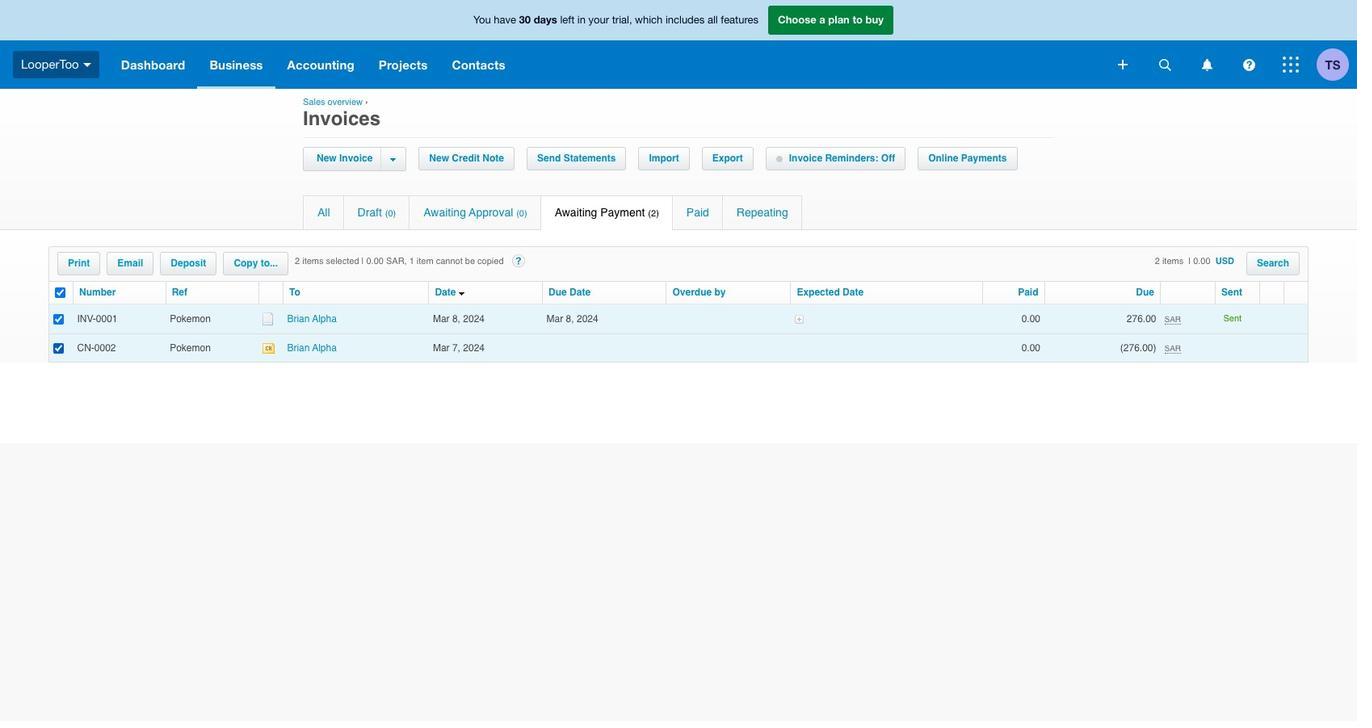 Task type: locate. For each thing, give the bounding box(es) containing it.
1 pokemon from the top
[[170, 313, 211, 325]]

2 invoice from the left
[[789, 153, 823, 164]]

brian
[[287, 313, 310, 325], [287, 342, 310, 354]]

0 vertical spatial brian
[[287, 313, 310, 325]]

2 2 from the left
[[1155, 256, 1160, 267]]

2 new from the left
[[429, 153, 449, 164]]

business
[[210, 57, 263, 72]]

1 vertical spatial pokemon
[[170, 342, 211, 354]]

0 vertical spatial brian alpha
[[287, 313, 337, 325]]

due date link
[[549, 287, 591, 298]]

1 vertical spatial paid link
[[1018, 287, 1039, 298]]

credit
[[452, 153, 480, 164]]

0 vertical spatial brian alpha link
[[287, 313, 337, 325]]

paid inside 'link'
[[687, 206, 709, 219]]

0.00 for mar 7, 2024
[[1022, 342, 1041, 354]]

mar left 7,
[[433, 342, 450, 354]]

1 vertical spatial 0.00
[[1022, 313, 1041, 325]]

0 horizontal spatial mar 8, 2024
[[433, 313, 485, 325]]

banner containing ts
[[0, 0, 1358, 89]]

1 vertical spatial brian
[[287, 342, 310, 354]]

have
[[494, 14, 516, 26]]

0 vertical spatial paid
[[687, 206, 709, 219]]

sent down usd at the right of the page
[[1222, 287, 1243, 298]]

svg image
[[1243, 59, 1255, 71], [1118, 60, 1128, 69], [83, 63, 91, 67]]

30
[[519, 13, 531, 26]]

sar
[[1165, 314, 1181, 324], [1165, 344, 1181, 353]]

buy
[[866, 13, 884, 26]]

1 horizontal spatial awaiting
[[555, 206, 597, 219]]

2 (0) from the left
[[517, 208, 527, 219]]

items
[[302, 256, 324, 267], [1163, 256, 1184, 267]]

sar right (276.00)
[[1165, 344, 1181, 353]]

in
[[578, 14, 586, 26]]

1
[[409, 256, 414, 267]]

date for due date
[[570, 287, 591, 298]]

0 horizontal spatial items
[[302, 256, 324, 267]]

new left the credit
[[429, 153, 449, 164]]

1 items from the left
[[302, 256, 324, 267]]

svg image
[[1283, 57, 1299, 73], [1159, 59, 1171, 71], [1202, 59, 1212, 71]]

1 brian from the top
[[287, 313, 310, 325]]

sar inside (276.00) sar
[[1165, 344, 1181, 353]]

2024
[[463, 313, 485, 325], [577, 313, 598, 325], [463, 342, 485, 354]]

2 items from the left
[[1163, 256, 1184, 267]]

1 horizontal spatial (0)
[[517, 208, 527, 219]]

1 (0) from the left
[[385, 208, 396, 219]]

to link
[[289, 287, 300, 298]]

items for 2 items                          | 0.00 usd
[[1163, 256, 1184, 267]]

1 brian alpha link from the top
[[287, 313, 337, 325]]

1 horizontal spatial items
[[1163, 256, 1184, 267]]

1 vertical spatial brian alpha link
[[287, 342, 337, 354]]

2 awaiting from the left
[[555, 206, 597, 219]]

1 horizontal spatial 8,
[[566, 313, 574, 325]]

brian alpha link
[[287, 313, 337, 325], [287, 342, 337, 354]]

brian alpha for mar 8, 2024
[[287, 313, 337, 325]]

sar for 276.00
[[1165, 314, 1181, 324]]

choose a plan to buy
[[778, 13, 884, 26]]

mar
[[433, 313, 450, 325], [547, 313, 563, 325], [433, 342, 450, 354]]

(276.00)
[[1121, 342, 1157, 354]]

pokemon
[[170, 313, 211, 325], [170, 342, 211, 354]]

2024 for cn-0002
[[463, 342, 485, 354]]

ts
[[1326, 57, 1341, 72]]

(0) right the approval
[[517, 208, 527, 219]]

8, down date link
[[452, 313, 461, 325]]

accounting button
[[275, 40, 367, 89]]

1 horizontal spatial svg image
[[1118, 60, 1128, 69]]

banner
[[0, 0, 1358, 89]]

0 vertical spatial sent
[[1222, 287, 1243, 298]]

0 horizontal spatial invoice
[[339, 153, 373, 164]]

8, down due date link
[[566, 313, 574, 325]]

1 vertical spatial paid
[[1018, 287, 1039, 298]]

1 8, from the left
[[452, 313, 461, 325]]

276.00
[[1127, 313, 1157, 325]]

0 horizontal spatial date
[[435, 287, 456, 298]]

2 sar from the top
[[1165, 344, 1181, 353]]

2024 down due date link
[[577, 313, 598, 325]]

0 horizontal spatial new
[[317, 153, 337, 164]]

inv-0001
[[77, 313, 118, 325]]

cannot
[[436, 256, 463, 267]]

2 horizontal spatial svg image
[[1243, 59, 1255, 71]]

items left usd at the right of the page
[[1163, 256, 1184, 267]]

awaiting for awaiting payment
[[555, 206, 597, 219]]

2 up 276.00 sar
[[1155, 256, 1160, 267]]

1 due from the left
[[549, 287, 567, 298]]

1 horizontal spatial paid
[[1018, 287, 1039, 298]]

business button
[[197, 40, 275, 89]]

mar 7, 2024
[[433, 342, 485, 354]]

payments
[[961, 153, 1007, 164]]

mar 8, 2024 up mar 7, 2024
[[433, 313, 485, 325]]

1 alpha from the top
[[312, 313, 337, 325]]

0 vertical spatial pokemon
[[170, 313, 211, 325]]

2 pokemon from the top
[[170, 342, 211, 354]]

awaiting left the approval
[[424, 206, 466, 219]]

(0)
[[385, 208, 396, 219], [517, 208, 527, 219]]

mar for inv-0001
[[433, 313, 450, 325]]

1 horizontal spatial due
[[1136, 287, 1155, 298]]

invoice down invoices
[[339, 153, 373, 164]]

export
[[712, 153, 743, 164]]

new down invoices
[[317, 153, 337, 164]]

alpha for mar 7, 2024
[[312, 342, 337, 354]]

mar down due date link
[[547, 313, 563, 325]]

1 vertical spatial brian alpha
[[287, 342, 337, 354]]

awaiting left payment
[[555, 206, 597, 219]]

1 vertical spatial sar
[[1165, 344, 1181, 353]]

0 vertical spatial sar
[[1165, 314, 1181, 324]]

due inside due date link
[[549, 287, 567, 298]]

2024 up mar 7, 2024
[[463, 313, 485, 325]]

2 brian from the top
[[287, 342, 310, 354]]

due for due link
[[1136, 287, 1155, 298]]

0 vertical spatial alpha
[[312, 313, 337, 325]]

mar 8, 2024 down due date link
[[547, 313, 604, 325]]

2024 right 7,
[[463, 342, 485, 354]]

2 brian alpha link from the top
[[287, 342, 337, 354]]

1 horizontal spatial 2
[[1155, 256, 1160, 267]]

1 horizontal spatial mar 8, 2024
[[547, 313, 604, 325]]

alpha for mar 8, 2024
[[312, 313, 337, 325]]

1 new from the left
[[317, 153, 337, 164]]

0 horizontal spatial awaiting
[[424, 206, 466, 219]]

items for 2 items selected | 0.00 sar, 1 item cannot be copied
[[302, 256, 324, 267]]

pokemon for inv-0001
[[170, 313, 211, 325]]

8,
[[452, 313, 461, 325], [566, 313, 574, 325]]

due
[[549, 287, 567, 298], [1136, 287, 1155, 298]]

new credit note link
[[420, 148, 514, 170]]

2 vertical spatial 0.00
[[1022, 342, 1041, 354]]

0 horizontal spatial paid
[[687, 206, 709, 219]]

2 due from the left
[[1136, 287, 1155, 298]]

new
[[317, 153, 337, 164], [429, 153, 449, 164]]

0 horizontal spatial svg image
[[83, 63, 91, 67]]

new invoice link
[[313, 148, 381, 170]]

send
[[537, 153, 561, 164]]

1 sar from the top
[[1165, 314, 1181, 324]]

1 horizontal spatial invoice
[[789, 153, 823, 164]]

0 horizontal spatial 8,
[[452, 313, 461, 325]]

all
[[318, 206, 330, 219]]

new for new credit note
[[429, 153, 449, 164]]

2024 for inv-0001
[[463, 313, 485, 325]]

1 invoice from the left
[[339, 153, 373, 164]]

0 horizontal spatial (0)
[[385, 208, 396, 219]]

2 brian alpha from the top
[[287, 342, 337, 354]]

email
[[117, 258, 143, 269]]

1 awaiting from the left
[[424, 206, 466, 219]]

0 horizontal spatial due
[[549, 287, 567, 298]]

(0) right draft
[[385, 208, 396, 219]]

1 brian alpha from the top
[[287, 313, 337, 325]]

deposit link
[[161, 253, 216, 275]]

number link
[[79, 287, 116, 298]]

statements
[[564, 153, 616, 164]]

import link
[[639, 148, 689, 170]]

projects
[[379, 57, 428, 72]]

awaiting
[[424, 206, 466, 219], [555, 206, 597, 219]]

by
[[715, 287, 726, 298]]

0 horizontal spatial 2
[[295, 256, 300, 267]]

paid link
[[673, 196, 722, 229], [1018, 287, 1039, 298]]

number
[[79, 287, 116, 298]]

1 horizontal spatial new
[[429, 153, 449, 164]]

0 vertical spatial paid link
[[673, 196, 722, 229]]

repeating
[[737, 206, 788, 219]]

1 horizontal spatial svg image
[[1202, 59, 1212, 71]]

sales overview link
[[303, 97, 363, 107]]

sent down sent "link"
[[1224, 314, 1242, 324]]

2 items selected | 0.00 sar, 1 item cannot be copied
[[295, 256, 504, 267]]

2 alpha from the top
[[312, 342, 337, 354]]

sar right 276.00
[[1165, 314, 1181, 324]]

online payments link
[[919, 148, 1017, 170]]

brian alpha
[[287, 313, 337, 325], [287, 342, 337, 354]]

draft
[[358, 206, 382, 219]]

items left selected
[[302, 256, 324, 267]]

copied
[[478, 256, 504, 267]]

None checkbox
[[55, 288, 65, 298], [53, 314, 64, 325], [53, 343, 64, 354], [55, 288, 65, 298], [53, 314, 64, 325], [53, 343, 64, 354]]

brian alpha for mar 7, 2024
[[287, 342, 337, 354]]

7,
[[452, 342, 461, 354]]

pokemon for cn-0002
[[170, 342, 211, 354]]

1 2 from the left
[[295, 256, 300, 267]]

1 vertical spatial alpha
[[312, 342, 337, 354]]

1 date from the left
[[435, 287, 456, 298]]

276.00 sar
[[1127, 313, 1181, 325]]

2
[[295, 256, 300, 267], [1155, 256, 1160, 267]]

3 date from the left
[[843, 287, 864, 298]]

invoice left reminders:
[[789, 153, 823, 164]]

1 horizontal spatial date
[[570, 287, 591, 298]]

sar inside 276.00 sar
[[1165, 314, 1181, 324]]

2 date from the left
[[570, 287, 591, 298]]

invoices
[[303, 107, 381, 130]]

mar down date link
[[433, 313, 450, 325]]

usd link
[[1216, 256, 1235, 267]]

sar for (276.00)
[[1165, 344, 1181, 353]]

print link
[[58, 253, 100, 275]]

2 right to...
[[295, 256, 300, 267]]

deposit
[[171, 258, 206, 269]]

draft (0)
[[358, 206, 396, 219]]

invoice
[[339, 153, 373, 164], [789, 153, 823, 164]]

2 horizontal spatial date
[[843, 287, 864, 298]]

awaiting payment (2)
[[555, 206, 659, 219]]



Task type: vqa. For each thing, say whether or not it's contained in the screenshot.
18
no



Task type: describe. For each thing, give the bounding box(es) containing it.
|
[[362, 256, 364, 267]]

loopertoo
[[21, 57, 79, 71]]

a
[[820, 13, 826, 26]]

2 for 2 items selected | 0.00 sar, 1 item cannot be copied
[[295, 256, 300, 267]]

0 vertical spatial 0.00
[[366, 256, 384, 267]]

print
[[68, 258, 90, 269]]

plan
[[829, 13, 850, 26]]

date for expected date
[[843, 287, 864, 298]]

copy to... link
[[224, 253, 288, 275]]

2 8, from the left
[[566, 313, 574, 325]]

(0) inside draft (0)
[[385, 208, 396, 219]]

selected
[[326, 256, 359, 267]]

overdue by link
[[673, 287, 726, 298]]

loopertoo button
[[0, 40, 109, 89]]

overview
[[328, 97, 363, 107]]

0002
[[94, 342, 116, 354]]

send statements
[[537, 153, 616, 164]]

search
[[1257, 258, 1290, 269]]

invoice reminders:                                  off
[[789, 153, 895, 164]]

1 mar 8, 2024 from the left
[[433, 313, 485, 325]]

off
[[881, 153, 895, 164]]

expected
[[797, 287, 840, 298]]

all link
[[304, 196, 343, 229]]

sent link
[[1222, 287, 1243, 298]]

inv-
[[77, 313, 96, 325]]

due date
[[549, 287, 591, 298]]

ref
[[172, 287, 187, 298]]

svg image inside loopertoo popup button
[[83, 63, 91, 67]]

trial,
[[612, 14, 632, 26]]

brian alpha link for mar 7, 2024
[[287, 342, 337, 354]]

includes
[[666, 14, 705, 26]]

cn-
[[77, 342, 94, 354]]

new credit note
[[429, 153, 504, 164]]

search link
[[1248, 253, 1299, 275]]

sar,
[[386, 256, 407, 267]]

2 horizontal spatial svg image
[[1283, 57, 1299, 73]]

0 horizontal spatial svg image
[[1159, 59, 1171, 71]]

which
[[635, 14, 663, 26]]

2 items                          | 0.00 usd
[[1155, 256, 1235, 267]]

›
[[365, 97, 368, 107]]

days
[[534, 13, 557, 26]]

0 horizontal spatial paid link
[[673, 196, 722, 229]]

your
[[589, 14, 609, 26]]

overdue by
[[673, 287, 726, 298]]

expected date link
[[797, 287, 864, 298]]

mar for cn-0002
[[433, 342, 450, 354]]

2 for 2 items                          | 0.00 usd
[[1155, 256, 1160, 267]]

choose
[[778, 13, 817, 26]]

send statements link
[[528, 148, 626, 170]]

awaiting for awaiting approval
[[424, 206, 466, 219]]

date link
[[435, 287, 456, 298]]

brian for mar 7, 2024
[[287, 342, 310, 354]]

brian for mar 8, 2024
[[287, 313, 310, 325]]

brian alpha link for mar 8, 2024
[[287, 313, 337, 325]]

approval
[[469, 206, 513, 219]]

export link
[[703, 148, 753, 170]]

note
[[483, 153, 504, 164]]

repeating link
[[723, 196, 802, 229]]

online
[[929, 153, 959, 164]]

you have 30 days left in your trial, which includes all features
[[474, 13, 759, 26]]

import
[[649, 153, 679, 164]]

contacts
[[452, 57, 506, 72]]

item
[[417, 256, 434, 267]]

new for new invoice
[[317, 153, 337, 164]]

features
[[721, 14, 759, 26]]

accounting
[[287, 57, 355, 72]]

reminders:
[[825, 153, 879, 164]]

0001
[[96, 313, 118, 325]]

email link
[[108, 253, 153, 275]]

paid for paid 'link' to the right
[[1018, 287, 1039, 298]]

to...
[[261, 258, 278, 269]]

ref link
[[172, 287, 187, 298]]

1 vertical spatial sent
[[1224, 314, 1242, 324]]

dashboard link
[[109, 40, 197, 89]]

(2)
[[648, 208, 659, 219]]

awaiting approval (0)
[[424, 206, 527, 219]]

usd
[[1216, 256, 1235, 267]]

new invoice
[[317, 153, 373, 164]]

(0) inside awaiting approval (0)
[[517, 208, 527, 219]]

be
[[465, 256, 475, 267]]

0.00 for mar 8, 2024
[[1022, 313, 1041, 325]]

to
[[289, 287, 300, 298]]

to
[[853, 13, 863, 26]]

left
[[560, 14, 575, 26]]

sales
[[303, 97, 325, 107]]

projects button
[[367, 40, 440, 89]]

1 horizontal spatial paid link
[[1018, 287, 1039, 298]]

sales overview › invoices
[[303, 97, 381, 130]]

2 mar 8, 2024 from the left
[[547, 313, 604, 325]]

due for due date
[[549, 287, 567, 298]]

copy to...
[[234, 258, 278, 269]]

expected date
[[797, 287, 864, 298]]

payment
[[601, 206, 645, 219]]

paid for the left paid 'link'
[[687, 206, 709, 219]]

contacts button
[[440, 40, 518, 89]]



